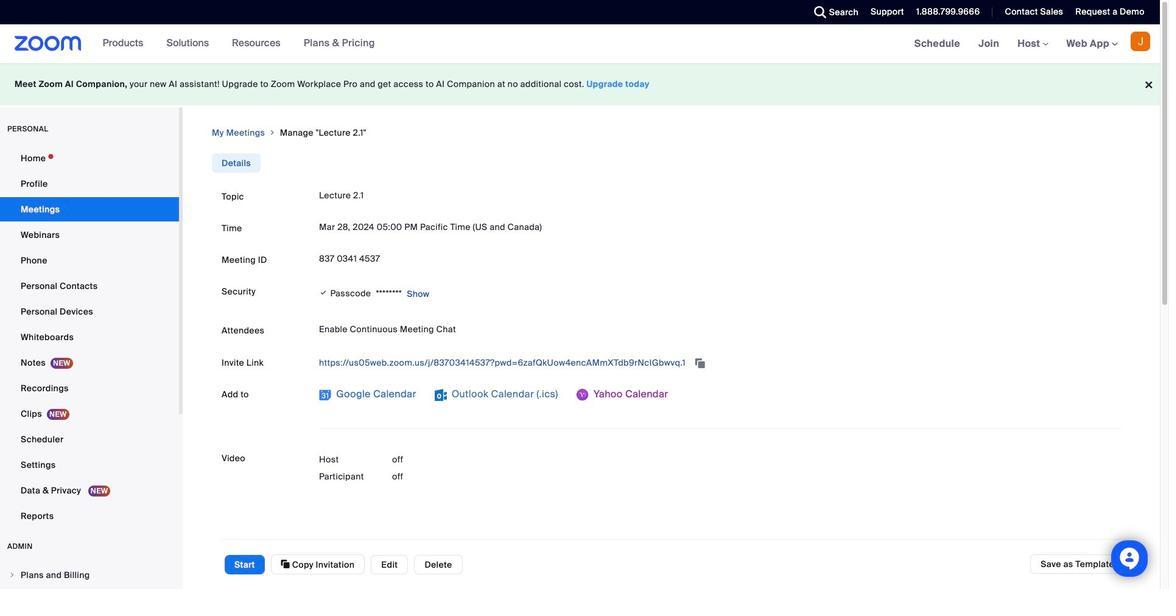 Task type: vqa. For each thing, say whether or not it's contained in the screenshot.
Profile picture
yes



Task type: locate. For each thing, give the bounding box(es) containing it.
copy url image
[[694, 360, 707, 368]]

zoom logo image
[[15, 36, 81, 51]]

manage lecture 2.1 navigation
[[212, 127, 1131, 139]]

manage my meeting tab control tab list
[[212, 154, 261, 173]]

menu item
[[0, 564, 179, 587]]

1 vertical spatial right image
[[9, 572, 16, 579]]

1 horizontal spatial right image
[[269, 127, 276, 139]]

footer
[[0, 63, 1161, 105]]

banner
[[0, 24, 1161, 64]]

product information navigation
[[94, 24, 384, 63]]

tab
[[212, 154, 261, 173]]

add to outlook calendar (.ics) image
[[435, 389, 447, 401]]

meetings navigation
[[906, 24, 1161, 64]]

checked image
[[319, 287, 328, 299]]

right image
[[269, 127, 276, 139], [9, 572, 16, 579]]

add to yahoo calendar image
[[577, 389, 589, 401]]



Task type: describe. For each thing, give the bounding box(es) containing it.
0 horizontal spatial right image
[[9, 572, 16, 579]]

profile picture image
[[1131, 32, 1151, 51]]

0 vertical spatial right image
[[269, 127, 276, 139]]

copy image
[[281, 559, 290, 570]]

personal menu menu
[[0, 146, 179, 530]]

add to google calendar image
[[319, 389, 331, 401]]



